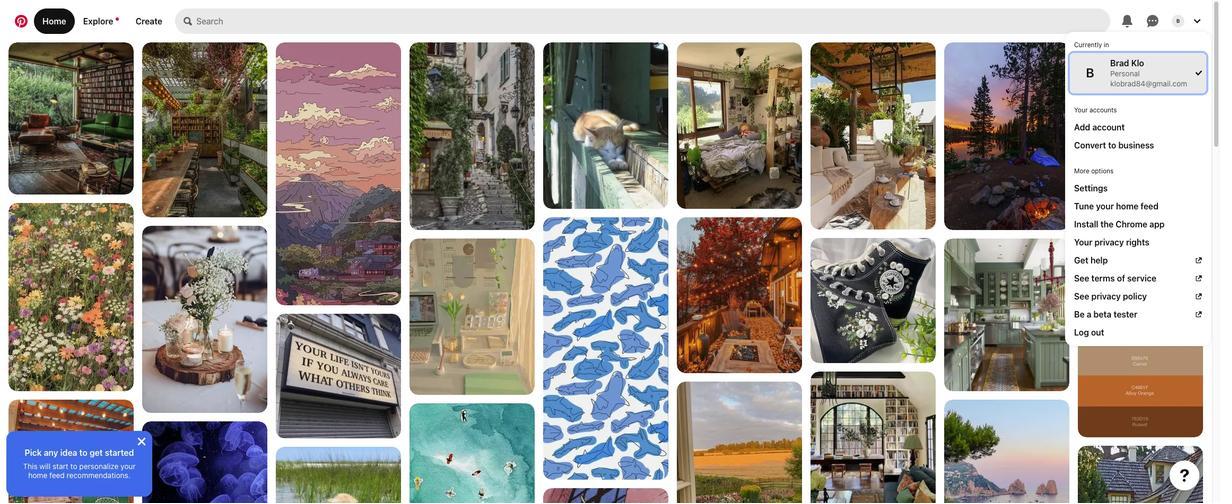 Task type: locate. For each thing, give the bounding box(es) containing it.
1 vertical spatial privacy
[[1092, 292, 1121, 301]]

terms
[[1092, 274, 1115, 283]]

puppies: good dogs in the making – garden & gun image
[[276, 447, 401, 504]]

this contains an image of: sage green kitchen in a renovated victorian home, southport, fairfield, connecticut image
[[945, 239, 1070, 392]]

0 horizontal spatial this contains an image of: image
[[142, 422, 267, 504]]

your
[[1075, 106, 1088, 114], [1075, 238, 1093, 247]]

your inside "more options" element
[[1075, 238, 1093, 247]]

0 vertical spatial see
[[1075, 274, 1090, 283]]

the grounds of alexandria image
[[142, 42, 267, 218]]

home inside pick any idea to get started this will start to personalize your home feed recommendations.
[[28, 471, 47, 480]]

0 horizontal spatial to
[[70, 462, 77, 471]]

1 horizontal spatial your
[[1097, 202, 1115, 211]]

to down account
[[1109, 141, 1117, 150]]

be a beta tester
[[1075, 310, 1138, 319]]

1 vertical spatial your
[[121, 462, 136, 471]]

to inside your accounts element
[[1109, 141, 1117, 150]]

settings
[[1075, 184, 1108, 193]]

see down get
[[1075, 274, 1090, 283]]

2 horizontal spatial this contains an image of: image
[[543, 218, 669, 488]]

1 vertical spatial to
[[79, 448, 88, 458]]

to
[[1109, 141, 1117, 150], [79, 448, 88, 458], [70, 462, 77, 471]]

beta
[[1094, 310, 1112, 319]]

any
[[44, 448, 58, 458]]

brad klo menu item
[[1070, 53, 1207, 93]]

tune
[[1075, 202, 1094, 211]]

feed
[[1141, 202, 1159, 211], [49, 471, 65, 480]]

this contains an image of: a relaxed garden soiree wedding in kiama - modern wedding image
[[142, 226, 267, 413]]

0 vertical spatial your
[[1097, 202, 1115, 211]]

apr 27, 2020 - waiting, archival art print - 5x7" and 12x18" - limited edition fine art print made from a watercolor painting. when most people think of surfing they think of wave riding. while that is the best part of it - the majority of a surfer's time in the water is waiting and paddling. there is a lot of waiting - when the su… image
[[410, 404, 535, 504]]

privacy
[[1095, 238, 1125, 247], [1092, 292, 1121, 301]]

to right start
[[70, 462, 77, 471]]

your up the
[[1097, 202, 1115, 211]]

1 vertical spatial see
[[1075, 292, 1090, 301]]

settings link
[[1075, 183, 1203, 194]]

a
[[1087, 310, 1092, 319]]

your accounts
[[1075, 106, 1117, 114]]

convert
[[1075, 141, 1107, 150]]

currently in
[[1075, 41, 1110, 49]]

explore link
[[75, 8, 127, 34]]

0 vertical spatial home
[[1117, 202, 1139, 211]]

currently in element
[[1070, 37, 1207, 93]]

see for see terms of service
[[1075, 274, 1090, 283]]

this contains an image of: image
[[543, 218, 669, 488], [410, 239, 535, 395], [142, 422, 267, 504]]

0 vertical spatial to
[[1109, 141, 1117, 150]]

1 horizontal spatial to
[[79, 448, 88, 458]]

1 see from the top
[[1075, 274, 1090, 283]]

1 vertical spatial your
[[1075, 238, 1093, 247]]

this contains an image of: fields // charcoal — by hope johnson image
[[1078, 42, 1204, 212]]

2 see from the top
[[1075, 292, 1090, 301]]

this contains an image of: my kemetic dreams image
[[8, 42, 134, 195]]

privacy up be a beta tester
[[1092, 292, 1121, 301]]

personalize
[[79, 462, 119, 471]]

of
[[1117, 274, 1126, 283]]

your privacy rights link
[[1075, 237, 1203, 248]]

privacy for policy
[[1092, 292, 1121, 301]]

your for your accounts
[[1075, 106, 1088, 114]]

your up get
[[1075, 238, 1093, 247]]

0 horizontal spatial your
[[121, 462, 136, 471]]

feed down any
[[49, 471, 65, 480]]

this contains an image of: alette - 7: promises image
[[1078, 446, 1204, 504]]

see up be
[[1075, 292, 1090, 301]]

tune your home feed
[[1075, 202, 1159, 211]]

2 vertical spatial to
[[70, 462, 77, 471]]

1 horizontal spatial feed
[[1141, 202, 1159, 211]]

0 vertical spatial privacy
[[1095, 238, 1125, 247]]

1 horizontal spatial this contains an image of: image
[[410, 239, 535, 395]]

notifications image
[[115, 18, 119, 21]]

0 vertical spatial feed
[[1141, 202, 1159, 211]]

service
[[1128, 274, 1157, 283]]

2 your from the top
[[1075, 238, 1093, 247]]

be a beta tester link
[[1075, 309, 1203, 321]]

your up add
[[1075, 106, 1088, 114]]

to left get
[[79, 448, 88, 458]]

be
[[1075, 310, 1085, 319]]

2 horizontal spatial to
[[1109, 141, 1117, 150]]

your down started
[[121, 462, 136, 471]]

0 horizontal spatial home
[[28, 471, 47, 480]]

install
[[1075, 220, 1099, 229]]

home
[[1117, 202, 1139, 211], [28, 471, 47, 480]]

your
[[1097, 202, 1115, 211], [121, 462, 136, 471]]

1 vertical spatial feed
[[49, 471, 65, 480]]

explore
[[83, 16, 113, 26]]

this contains an image of: ⭐️ image
[[543, 489, 669, 504]]

see privacy policy
[[1075, 292, 1147, 301]]

get help
[[1075, 256, 1108, 265]]

1 vertical spatial home
[[28, 471, 47, 480]]

home link
[[34, 8, 75, 34]]

privacy down the
[[1095, 238, 1125, 247]]

0 horizontal spatial feed
[[49, 471, 65, 480]]

get help link
[[1075, 255, 1203, 266]]

brad
[[1111, 58, 1130, 68]]

this contains an image of: diy porch swing image
[[8, 400, 134, 504]]

this contains an image of: vertical gardens can be installed both indoors and outdoors. they can be constructed using a variety image
[[8, 203, 134, 392]]

feed inside pick any idea to get started this will start to personalize your home feed recommendations.
[[49, 471, 65, 480]]

idea
[[60, 448, 77, 458]]

more options element
[[1070, 163, 1207, 342]]

see terms of service link
[[1075, 273, 1203, 284]]

list
[[0, 42, 1213, 504]]

1 horizontal spatial home
[[1117, 202, 1139, 211]]

see
[[1075, 274, 1090, 283], [1075, 292, 1090, 301]]

your inside pick any idea to get started this will start to personalize your home feed recommendations.
[[121, 462, 136, 471]]

0 vertical spatial your
[[1075, 106, 1088, 114]]

home
[[42, 16, 66, 26]]

home down pick
[[28, 471, 47, 480]]

home up chrome
[[1117, 202, 1139, 211]]

feed up app
[[1141, 202, 1159, 211]]

this contains an image of: teqryouapart image
[[677, 42, 802, 209]]

1 your from the top
[[1075, 106, 1088, 114]]

rights
[[1127, 238, 1150, 247]]



Task type: vqa. For each thing, say whether or not it's contained in the screenshot.
CREATE link
yes



Task type: describe. For each thing, give the bounding box(es) containing it.
your privacy rights
[[1075, 238, 1150, 247]]

brad klo personal klobrad84@gmail.com
[[1111, 58, 1188, 88]]

add
[[1075, 123, 1091, 132]]

tune your home feed link
[[1075, 201, 1203, 212]]

see for see privacy policy
[[1075, 292, 1090, 301]]

this contains an image of: the perfect world. welcome \o/ image
[[543, 42, 669, 209]]

embroidered converse/converse custom flower embroidery /bridal - etsy turkey image
[[811, 238, 936, 364]]

this contains an image of: 5 scroll stoppers image
[[811, 372, 936, 504]]

tester
[[1114, 310, 1138, 319]]

account
[[1093, 123, 1125, 132]]

personal
[[1111, 69, 1140, 78]]

get
[[1075, 256, 1089, 265]]

see terms of service
[[1075, 274, 1157, 283]]

options
[[1092, 167, 1114, 175]]

log
[[1075, 328, 1090, 338]]

pick
[[25, 448, 42, 458]]

more options
[[1075, 167, 1114, 175]]

in
[[1104, 41, 1110, 49]]

this
[[23, 462, 37, 471]]

see privacy policy link
[[1075, 291, 1203, 303]]

convert to business
[[1075, 141, 1155, 150]]

create link
[[127, 8, 171, 34]]

business
[[1119, 141, 1155, 150]]

recommendations.
[[67, 471, 130, 480]]

this contains an image of: lake tahoe's least crowded and most photogenic campsite image
[[945, 42, 1070, 230]]

home inside tune your home feed link
[[1117, 202, 1139, 211]]

accounts
[[1090, 106, 1117, 114]]

chrome
[[1116, 220, 1148, 229]]

privacy for rights
[[1095, 238, 1125, 247]]

Search text field
[[196, 8, 1111, 34]]

currently
[[1075, 41, 1103, 49]]

brad klo image
[[1172, 15, 1185, 28]]

the
[[1101, 220, 1114, 229]]

your for your privacy rights
[[1075, 238, 1093, 247]]

this contains an image of: gilded autumn velvet image
[[677, 218, 802, 374]]

out
[[1092, 328, 1105, 338]]

this contains an image of: capri, italy image
[[945, 400, 1070, 504]]

help
[[1091, 256, 1108, 265]]

this contains: color combination with sage green image
[[1078, 220, 1204, 438]]

policy
[[1123, 292, 1147, 301]]

klo
[[1132, 58, 1145, 68]]

started
[[105, 448, 134, 458]]

will
[[40, 462, 51, 471]]

your inside "more options" element
[[1097, 202, 1115, 211]]

start
[[53, 462, 68, 471]]

your accounts element
[[1070, 102, 1207, 154]]

klobrad84@gmail.com
[[1111, 79, 1188, 88]]

log out
[[1075, 328, 1105, 338]]

this contains an image of: 24martie image
[[276, 314, 401, 439]]

get
[[90, 448, 103, 458]]

this contains an image of: instagram/wattpad: @signoraelsa image
[[677, 382, 802, 504]]

install the chrome app
[[1075, 220, 1165, 229]]

create
[[136, 16, 162, 26]]

pick any idea to get started this will start to personalize your home feed recommendations.
[[23, 448, 136, 480]]

rustic southwestern style outdoor living space image
[[811, 42, 936, 230]]

more
[[1075, 167, 1090, 175]]

feed inside "more options" element
[[1141, 202, 1159, 211]]

add account
[[1075, 123, 1125, 132]]

travel | the golden girl | jess keys, travel goals, travel inspiration, travel guide, vacation, vacation ideas, getaway, bucket list, wanderlust, luxury, resort, dream destination, beach, mountains, on the road, adventure image
[[410, 42, 535, 231]]

search icon image
[[184, 17, 192, 25]]

selected item image
[[1196, 70, 1203, 76]]

app
[[1150, 220, 1165, 229]]

this contains an image of: pin by jo on fondos | landscape wallpaper, scenery wallpaper, anime scenery wallpaper image
[[276, 42, 401, 356]]



